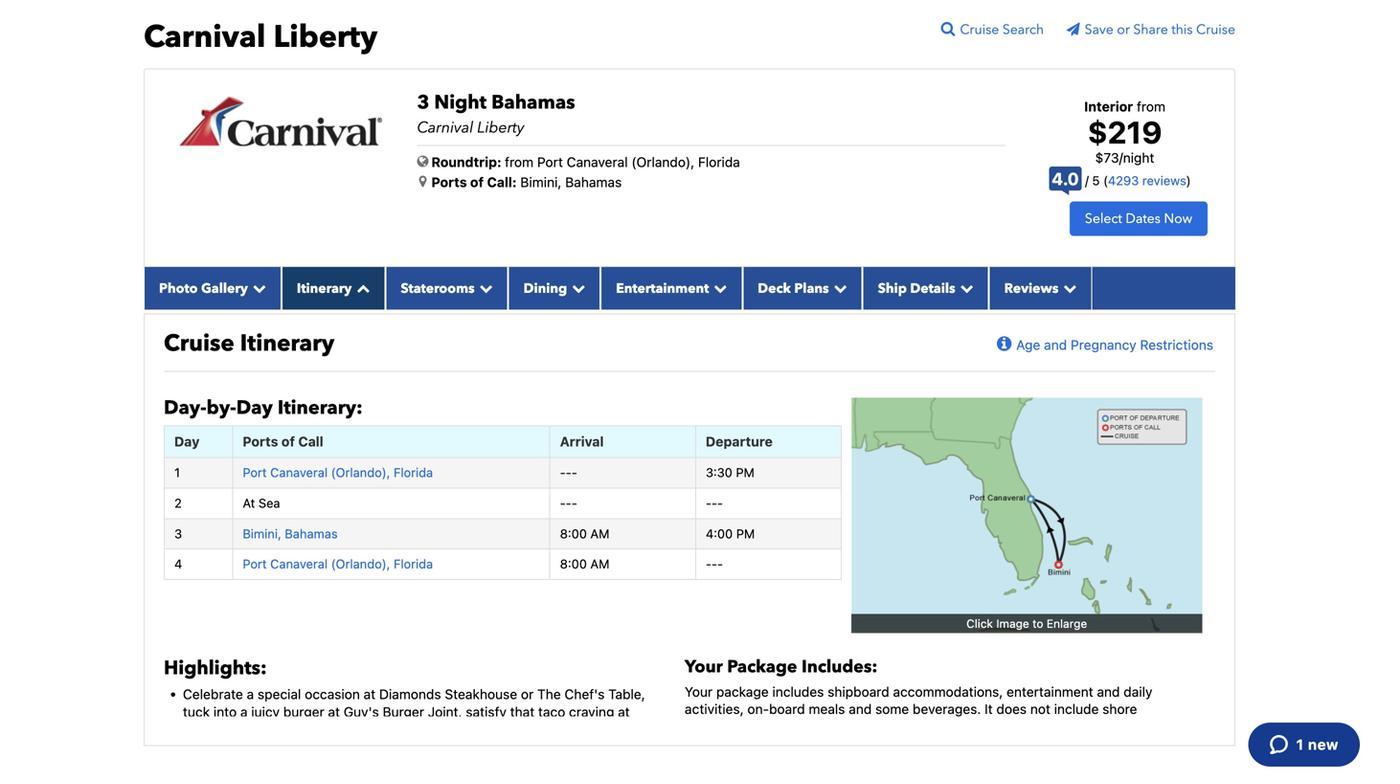 Task type: describe. For each thing, give the bounding box(es) containing it.
0 vertical spatial port
[[537, 154, 563, 170]]

ship
[[878, 280, 907, 298]]

bimini, bahamas
[[243, 527, 338, 541]]

0 vertical spatial (orlando),
[[632, 154, 695, 170]]

5
[[1093, 174, 1100, 188]]

am for bimini, bahamas
[[591, 527, 610, 541]]

2 horizontal spatial at
[[618, 704, 630, 720]]

cantina.
[[255, 722, 306, 738]]

meals
[[809, 702, 845, 718]]

into
[[214, 704, 237, 720]]

details
[[910, 280, 956, 298]]

or right the service
[[1172, 737, 1184, 753]]

itinerary button
[[282, 267, 385, 310]]

$219
[[1088, 114, 1162, 151]]

cruise for cruise itinerary
[[164, 328, 234, 360]]

that
[[510, 704, 535, 720]]

search image
[[941, 21, 960, 37]]

drinks
[[785, 737, 822, 753]]

save or share this cruise link
[[1067, 21, 1236, 39]]

3:30
[[706, 466, 733, 480]]

chevron down image for entertainment
[[709, 281, 727, 295]]

3 night bahamas carnival liberty
[[417, 90, 575, 138]]

age and pregnancy restrictions
[[1017, 337, 1214, 353]]

call
[[298, 434, 324, 450]]

port canaveral (orlando), florida for 1
[[243, 466, 433, 480]]

chevron up image
[[352, 281, 370, 295]]

4:00 pm
[[706, 527, 755, 541]]

call:
[[487, 174, 517, 190]]

and inside age and pregnancy restrictions link
[[1044, 337, 1067, 353]]

services,
[[1029, 737, 1084, 753]]

in
[[726, 754, 737, 770]]

1 vertical spatial day
[[174, 434, 200, 450]]

highlights:
[[164, 656, 267, 682]]

(
[[1104, 174, 1108, 188]]

florida for 1
[[394, 466, 433, 480]]

map marker image
[[419, 175, 427, 188]]

tuck
[[183, 704, 210, 720]]

cruise for cruise search
[[960, 21, 1000, 39]]

dining button
[[508, 267, 601, 310]]

included.
[[1097, 754, 1154, 770]]

cruise search
[[960, 21, 1044, 39]]

staterooms
[[401, 280, 475, 298]]

bimini, bahamas link
[[243, 527, 338, 541]]

shipboard
[[828, 685, 890, 700]]

bahamas inside 3 night bahamas carnival liberty
[[492, 90, 575, 116]]

plans
[[795, 280, 829, 298]]

spa
[[1003, 737, 1025, 753]]

(orlando), for 4
[[331, 557, 390, 572]]

select
[[1085, 210, 1123, 228]]

carnival liberty main content
[[134, 0, 1245, 781]]

package
[[717, 685, 769, 700]]

2 horizontal spatial cruise
[[1197, 21, 1236, 39]]

board
[[769, 702, 805, 718]]

$73
[[1096, 150, 1119, 166]]

table,
[[609, 687, 645, 703]]

save
[[1085, 21, 1114, 39]]

entertainment
[[616, 280, 709, 298]]

specialty
[[741, 754, 796, 770]]

ports of call: bimini, bahamas
[[432, 174, 622, 190]]

mineral
[[842, 737, 888, 753]]

port for 1
[[243, 466, 267, 480]]

it
[[985, 702, 993, 718]]

dining
[[685, 754, 723, 770]]

1 horizontal spatial at
[[364, 687, 376, 703]]

entertainment
[[1007, 685, 1094, 700]]

special
[[258, 687, 301, 703]]

chevron down image for reviews
[[1059, 281, 1077, 295]]

liberty inside 3 night bahamas carnival liberty
[[477, 117, 525, 138]]

save or share this cruise
[[1085, 21, 1236, 39]]

4:00
[[706, 527, 733, 541]]

ports for ports of call: bimini, bahamas
[[432, 174, 467, 190]]

occasion
[[305, 687, 360, 703]]

chevron down image for dining
[[567, 281, 586, 295]]

beverages.
[[913, 702, 981, 718]]

blueiguana
[[183, 722, 251, 738]]

reviews button
[[989, 267, 1092, 310]]

1 vertical spatial a
[[240, 704, 248, 720]]

photo gallery button
[[144, 267, 282, 310]]

on-
[[748, 702, 769, 718]]

government
[[877, 754, 954, 770]]

from for $219
[[1137, 99, 1166, 115]]

diamonds
[[379, 687, 441, 703]]

and down expenses,
[[976, 737, 999, 753]]

includes
[[773, 685, 824, 700]]

1 vertical spatial bahamas
[[565, 174, 622, 190]]

activities,
[[685, 702, 744, 718]]

excursions,
[[685, 719, 755, 735]]

port canaveral (orlando), florida for 4
[[243, 557, 433, 572]]

highlights: celebrate a special occasion at diamonds steakhouse or the chef's table, tuck into a juicy burger at guy's burger joint, satisfy that taco craving at blueiguana cantina.
[[164, 656, 645, 738]]

steakhouse
[[445, 687, 517, 703]]

chevron down image for deck plans
[[829, 281, 848, 295]]

1 your from the top
[[685, 656, 723, 679]]

fees
[[957, 754, 983, 770]]

chevron down image for staterooms
[[475, 281, 493, 295]]

3 for 3
[[174, 527, 182, 541]]

and down spa
[[987, 754, 1010, 770]]

carnival inside your package includes: your package includes shipboard accommodations, entertainment and daily activities, on-board meals and some beverages. it does not include shore excursions, carnival live concerts, personal expenses, gratuities, alcoholic beverages, soft drinks or mineral waters, salon and spa services, room service or dining in specialty restaurants. government fees and taxes are not included.
[[759, 719, 809, 735]]

celebrate
[[183, 687, 243, 703]]

room
[[1088, 737, 1120, 753]]

4.0
[[1052, 169, 1079, 189]]

burger
[[383, 704, 424, 720]]

package
[[727, 656, 798, 679]]

waters,
[[891, 737, 936, 753]]

now
[[1164, 210, 1193, 228]]

4
[[174, 557, 182, 572]]

florida for 4
[[394, 557, 433, 572]]

satisfy
[[466, 704, 507, 720]]

dates
[[1126, 210, 1161, 228]]

photo gallery
[[159, 280, 248, 298]]

age and pregnancy restrictions link
[[991, 335, 1214, 354]]

of for call:
[[470, 174, 484, 190]]

select          dates now
[[1085, 210, 1193, 228]]



Task type: vqa. For each thing, say whether or not it's contained in the screenshot.
Restrictions
yes



Task type: locate. For each thing, give the bounding box(es) containing it.
by-
[[207, 395, 236, 421]]

deck plans
[[758, 280, 829, 298]]

1 8:00 am from the top
[[560, 527, 610, 541]]

2 vertical spatial port
[[243, 557, 267, 572]]

0 horizontal spatial day
[[174, 434, 200, 450]]

1 vertical spatial 8:00
[[560, 557, 587, 572]]

your
[[685, 656, 723, 679], [685, 685, 713, 700]]

0 vertical spatial ports
[[432, 174, 467, 190]]

port up ports of call: bimini, bahamas
[[537, 154, 563, 170]]

0 vertical spatial pm
[[736, 466, 755, 480]]

0 vertical spatial carnival
[[144, 17, 266, 58]]

or up restaurants.
[[826, 737, 839, 753]]

and
[[1044, 337, 1067, 353], [1097, 685, 1120, 700], [849, 702, 872, 718], [976, 737, 999, 753], [987, 754, 1010, 770]]

cruise down photo gallery
[[164, 328, 234, 360]]

/
[[1119, 150, 1123, 166], [1085, 174, 1089, 188]]

1 vertical spatial /
[[1085, 174, 1089, 188]]

night
[[434, 90, 487, 116]]

at down occasion
[[328, 704, 340, 720]]

bimini, right call:
[[521, 174, 562, 190]]

pm right 4:00
[[736, 527, 755, 541]]

1 horizontal spatial of
[[470, 174, 484, 190]]

4293
[[1108, 174, 1139, 188]]

am for port canaveral (orlando), florida
[[591, 557, 610, 572]]

2 am from the top
[[591, 557, 610, 572]]

3 for 3 night bahamas carnival liberty
[[417, 90, 430, 116]]

1 vertical spatial port canaveral (orlando), florida link
[[243, 557, 433, 572]]

departure
[[706, 434, 773, 450]]

1 vertical spatial itinerary
[[240, 328, 335, 360]]

2 8:00 am from the top
[[560, 557, 610, 572]]

at down table,
[[618, 704, 630, 720]]

restaurants.
[[800, 754, 874, 770]]

1 horizontal spatial bimini,
[[521, 174, 562, 190]]

carnival
[[144, 17, 266, 58], [417, 117, 474, 138], [759, 719, 809, 735]]

day up "ports of call"
[[236, 395, 273, 421]]

3 inside 3 night bahamas carnival liberty
[[417, 90, 430, 116]]

2 port canaveral (orlando), florida from the top
[[243, 557, 433, 572]]

1 chevron down image from the left
[[475, 281, 493, 295]]

from inside interior from $219 $73 / night
[[1137, 99, 1166, 115]]

1 vertical spatial (orlando),
[[331, 466, 390, 480]]

2 8:00 from the top
[[560, 557, 587, 572]]

some
[[876, 702, 909, 718]]

includes:
[[802, 656, 878, 679]]

personal
[[905, 719, 958, 735]]

a up juicy
[[247, 687, 254, 703]]

pm
[[736, 466, 755, 480], [736, 527, 755, 541]]

port up at
[[243, 466, 267, 480]]

3 chevron down image from the left
[[1059, 281, 1077, 295]]

itinerary:
[[278, 395, 363, 421]]

0 horizontal spatial /
[[1085, 174, 1089, 188]]

0 vertical spatial bimini,
[[521, 174, 562, 190]]

/ inside interior from $219 $73 / night
[[1119, 150, 1123, 166]]

0 vertical spatial port canaveral (orlando), florida link
[[243, 466, 433, 480]]

craving
[[569, 704, 614, 720]]

)
[[1187, 174, 1191, 188]]

beverages,
[[685, 737, 753, 753]]

port for 4
[[243, 557, 267, 572]]

1 8:00 from the top
[[560, 527, 587, 541]]

pm for 4:00 pm
[[736, 527, 755, 541]]

2 chevron down image from the left
[[709, 281, 727, 295]]

chevron down image inside entertainment dropdown button
[[709, 281, 727, 295]]

cruise left search
[[960, 21, 1000, 39]]

from for port
[[505, 154, 534, 170]]

itinerary up day-by-day itinerary:
[[240, 328, 335, 360]]

3 left night at the top of the page
[[417, 90, 430, 116]]

port canaveral (orlando), florida link for 1
[[243, 466, 433, 480]]

0 horizontal spatial at
[[328, 704, 340, 720]]

1 vertical spatial 3
[[174, 527, 182, 541]]

1 horizontal spatial /
[[1119, 150, 1123, 166]]

chevron down image inside staterooms dropdown button
[[475, 281, 493, 295]]

1 horizontal spatial not
[[1073, 754, 1094, 770]]

chevron down image
[[248, 281, 266, 295], [567, 281, 586, 295], [1059, 281, 1077, 295]]

1 vertical spatial bimini,
[[243, 527, 281, 541]]

accommodations,
[[893, 685, 1003, 700]]

chevron down image left deck
[[709, 281, 727, 295]]

chef's
[[565, 687, 605, 703]]

port canaveral (orlando), florida down the call on the bottom left
[[243, 466, 433, 480]]

am
[[591, 527, 610, 541], [591, 557, 610, 572]]

1 vertical spatial port
[[243, 466, 267, 480]]

of down roundtrip:
[[470, 174, 484, 190]]

chevron down image
[[475, 281, 493, 295], [709, 281, 727, 295], [829, 281, 848, 295], [956, 281, 974, 295]]

4.0 / 5 ( 4293 reviews )
[[1052, 169, 1191, 189]]

cruise itinerary
[[164, 328, 335, 360]]

chevron down image inside ship details dropdown button
[[956, 281, 974, 295]]

bimini, down at sea
[[243, 527, 281, 541]]

soft
[[757, 737, 781, 753]]

2 vertical spatial canaveral
[[270, 557, 328, 572]]

1 am from the top
[[591, 527, 610, 541]]

1 horizontal spatial from
[[1137, 99, 1166, 115]]

4 chevron down image from the left
[[956, 281, 974, 295]]

2 port canaveral (orlando), florida link from the top
[[243, 557, 433, 572]]

deck
[[758, 280, 791, 298]]

3:30 pm
[[706, 466, 755, 480]]

0 vertical spatial florida
[[698, 154, 740, 170]]

at
[[243, 496, 255, 511]]

0 horizontal spatial from
[[505, 154, 534, 170]]

pm right 3:30
[[736, 466, 755, 480]]

or up that at bottom
[[521, 687, 534, 703]]

not right are
[[1073, 754, 1094, 770]]

/ up 4.0 / 5 ( 4293 reviews )
[[1119, 150, 1123, 166]]

1 horizontal spatial liberty
[[477, 117, 525, 138]]

0 horizontal spatial chevron down image
[[248, 281, 266, 295]]

interior from $219 $73 / night
[[1085, 99, 1166, 166]]

from
[[1137, 99, 1166, 115], [505, 154, 534, 170]]

chevron down image for photo gallery
[[248, 281, 266, 295]]

chevron down image for ship details
[[956, 281, 974, 295]]

0 horizontal spatial ports
[[243, 434, 278, 450]]

(orlando), for 1
[[331, 466, 390, 480]]

0 vertical spatial 8:00
[[560, 527, 587, 541]]

roundtrip:
[[432, 154, 502, 170]]

2
[[174, 496, 182, 511]]

search
[[1003, 21, 1044, 39]]

port down bimini, bahamas
[[243, 557, 267, 572]]

1 vertical spatial am
[[591, 557, 610, 572]]

guy's
[[344, 704, 379, 720]]

at sea
[[243, 496, 280, 511]]

cruise itinerary map image
[[852, 398, 1203, 632]]

/ inside 4.0 / 5 ( 4293 reviews )
[[1085, 174, 1089, 188]]

dining
[[524, 280, 567, 298]]

bimini,
[[521, 174, 562, 190], [243, 527, 281, 541]]

0 vertical spatial your
[[685, 656, 723, 679]]

chevron down image left reviews
[[956, 281, 974, 295]]

port canaveral (orlando), florida link for 4
[[243, 557, 433, 572]]

day up '1'
[[174, 434, 200, 450]]

2 vertical spatial bahamas
[[285, 527, 338, 541]]

2 your from the top
[[685, 685, 713, 700]]

1 vertical spatial not
[[1073, 754, 1094, 770]]

3
[[417, 90, 430, 116], [174, 527, 182, 541]]

entertainment button
[[601, 267, 743, 310]]

of left the call on the bottom left
[[282, 434, 295, 450]]

liberty down night at the top of the page
[[477, 117, 525, 138]]

or inside the highlights: celebrate a special occasion at diamonds steakhouse or the chef's table, tuck into a juicy burger at guy's burger joint, satisfy that taco craving at blueiguana cantina.
[[521, 687, 534, 703]]

and down shipboard
[[849, 702, 872, 718]]

ship details
[[878, 280, 956, 298]]

port canaveral (orlando), florida
[[243, 466, 433, 480], [243, 557, 433, 572]]

1 horizontal spatial carnival
[[417, 117, 474, 138]]

ports down day-by-day itinerary:
[[243, 434, 278, 450]]

8:00 am
[[560, 527, 610, 541], [560, 557, 610, 572]]

2 horizontal spatial chevron down image
[[1059, 281, 1077, 295]]

1 horizontal spatial chevron down image
[[567, 281, 586, 295]]

chevron down image left dining
[[475, 281, 493, 295]]

2 vertical spatial (orlando),
[[331, 557, 390, 572]]

0 vertical spatial 8:00 am
[[560, 527, 610, 541]]

0 vertical spatial bahamas
[[492, 90, 575, 116]]

0 vertical spatial am
[[591, 527, 610, 541]]

canaveral down bimini, bahamas link
[[270, 557, 328, 572]]

---
[[560, 466, 578, 480], [560, 496, 578, 511], [706, 496, 723, 511], [706, 557, 723, 572]]

1 vertical spatial port canaveral (orlando), florida
[[243, 557, 433, 572]]

1 horizontal spatial ports
[[432, 174, 467, 190]]

paper plane image
[[1067, 23, 1085, 36]]

carnival liberty
[[144, 17, 378, 58]]

staterooms button
[[385, 267, 508, 310]]

chevron down image inside the photo gallery dropdown button
[[248, 281, 266, 295]]

canaveral up ports of call: bimini, bahamas
[[567, 154, 628, 170]]

1 horizontal spatial day
[[236, 395, 273, 421]]

1 vertical spatial canaveral
[[270, 466, 328, 480]]

2 pm from the top
[[736, 527, 755, 541]]

daily
[[1124, 685, 1153, 700]]

chevron down image left the ship
[[829, 281, 848, 295]]

or right save
[[1117, 21, 1130, 39]]

ports right map marker icon
[[432, 174, 467, 190]]

8:00 for bimini, bahamas
[[560, 527, 587, 541]]

chevron down image up cruise itinerary
[[248, 281, 266, 295]]

of for call
[[282, 434, 295, 450]]

0 horizontal spatial carnival
[[144, 17, 266, 58]]

canaveral for 4
[[270, 557, 328, 572]]

1 vertical spatial of
[[282, 434, 295, 450]]

0 vertical spatial /
[[1119, 150, 1123, 166]]

canaveral down the call on the bottom left
[[270, 466, 328, 480]]

globe image
[[417, 155, 429, 168]]

pm for 3:30 pm
[[736, 466, 755, 480]]

chevron down image left entertainment in the top of the page
[[567, 281, 586, 295]]

carnival cruise line image
[[178, 95, 384, 148]]

cruise right "this"
[[1197, 21, 1236, 39]]

night
[[1123, 150, 1155, 166]]

canaveral
[[567, 154, 628, 170], [270, 466, 328, 480], [270, 557, 328, 572]]

chevron down image inside deck plans dropdown button
[[829, 281, 848, 295]]

live
[[812, 719, 840, 735]]

1 vertical spatial pm
[[736, 527, 755, 541]]

8:00 am for port canaveral (orlando), florida
[[560, 557, 610, 572]]

chevron down image up age and pregnancy restrictions link
[[1059, 281, 1077, 295]]

info circle image
[[991, 335, 1017, 354]]

0 vertical spatial liberty
[[273, 17, 378, 58]]

not down entertainment
[[1031, 702, 1051, 718]]

4293 reviews link
[[1108, 174, 1187, 188]]

ports of call
[[243, 434, 324, 450]]

and up shore
[[1097, 685, 1120, 700]]

liberty up carnival cruise line image
[[273, 17, 378, 58]]

0 vertical spatial port canaveral (orlando), florida
[[243, 466, 433, 480]]

0 vertical spatial day
[[236, 395, 273, 421]]

0 horizontal spatial 3
[[174, 527, 182, 541]]

1 vertical spatial florida
[[394, 466, 433, 480]]

2 horizontal spatial carnival
[[759, 719, 809, 735]]

the
[[537, 687, 561, 703]]

at up guy's at the bottom left of the page
[[364, 687, 376, 703]]

1 vertical spatial liberty
[[477, 117, 525, 138]]

from right 'interior'
[[1137, 99, 1166, 115]]

port
[[537, 154, 563, 170], [243, 466, 267, 480], [243, 557, 267, 572]]

canaveral for 1
[[270, 466, 328, 480]]

0 vertical spatial canaveral
[[567, 154, 628, 170]]

concerts,
[[843, 719, 902, 735]]

and right age
[[1044, 337, 1067, 353]]

deck plans button
[[743, 267, 863, 310]]

does
[[997, 702, 1027, 718]]

florida
[[698, 154, 740, 170], [394, 466, 433, 480], [394, 557, 433, 572]]

2 vertical spatial florida
[[394, 557, 433, 572]]

from up ports of call: bimini, bahamas
[[505, 154, 534, 170]]

this
[[1172, 21, 1193, 39]]

port canaveral (orlando), florida link down bimini, bahamas link
[[243, 557, 433, 572]]

3 up 4
[[174, 527, 182, 541]]

0 horizontal spatial bimini,
[[243, 527, 281, 541]]

8:00 am for bimini, bahamas
[[560, 527, 610, 541]]

reviews
[[1143, 174, 1187, 188]]

taxes
[[1014, 754, 1047, 770]]

ports for ports of call
[[243, 434, 278, 450]]

0 horizontal spatial of
[[282, 434, 295, 450]]

0 vertical spatial of
[[470, 174, 484, 190]]

a right into
[[240, 704, 248, 720]]

share
[[1134, 21, 1169, 39]]

itinerary up cruise itinerary
[[297, 280, 352, 298]]

1 vertical spatial ports
[[243, 434, 278, 450]]

0 vertical spatial not
[[1031, 702, 1051, 718]]

itinerary inside dropdown button
[[297, 280, 352, 298]]

0 horizontal spatial liberty
[[273, 17, 378, 58]]

chevron down image inside dining dropdown button
[[567, 281, 586, 295]]

1 vertical spatial 8:00 am
[[560, 557, 610, 572]]

chevron down image inside reviews dropdown button
[[1059, 281, 1077, 295]]

a
[[247, 687, 254, 703], [240, 704, 248, 720]]

bahamas
[[492, 90, 575, 116], [565, 174, 622, 190], [285, 527, 338, 541]]

1 pm from the top
[[736, 466, 755, 480]]

0 horizontal spatial not
[[1031, 702, 1051, 718]]

1 horizontal spatial 3
[[417, 90, 430, 116]]

0 vertical spatial itinerary
[[297, 280, 352, 298]]

include
[[1054, 702, 1099, 718]]

joint,
[[428, 704, 462, 720]]

/ left 5
[[1085, 174, 1089, 188]]

1 chevron down image from the left
[[248, 281, 266, 295]]

photo
[[159, 280, 198, 298]]

3 chevron down image from the left
[[829, 281, 848, 295]]

2 chevron down image from the left
[[567, 281, 586, 295]]

port canaveral (orlando), florida link down the call on the bottom left
[[243, 466, 433, 480]]

ports
[[432, 174, 467, 190], [243, 434, 278, 450]]

1 horizontal spatial cruise
[[960, 21, 1000, 39]]

0 vertical spatial 3
[[417, 90, 430, 116]]

carnival inside 3 night bahamas carnival liberty
[[417, 117, 474, 138]]

1 port canaveral (orlando), florida link from the top
[[243, 466, 433, 480]]

1 vertical spatial from
[[505, 154, 534, 170]]

8:00 for port canaveral (orlando), florida
[[560, 557, 587, 572]]

port canaveral (orlando), florida down bimini, bahamas link
[[243, 557, 433, 572]]

2 vertical spatial carnival
[[759, 719, 809, 735]]

expenses,
[[962, 719, 1025, 735]]

1 port canaveral (orlando), florida from the top
[[243, 466, 433, 480]]

sea
[[259, 496, 280, 511]]

0 horizontal spatial cruise
[[164, 328, 234, 360]]

0 vertical spatial a
[[247, 687, 254, 703]]

age
[[1017, 337, 1041, 353]]

1 vertical spatial carnival
[[417, 117, 474, 138]]

0 vertical spatial from
[[1137, 99, 1166, 115]]

1 vertical spatial your
[[685, 685, 713, 700]]

reviews
[[1005, 280, 1059, 298]]

service
[[1123, 737, 1168, 753]]



